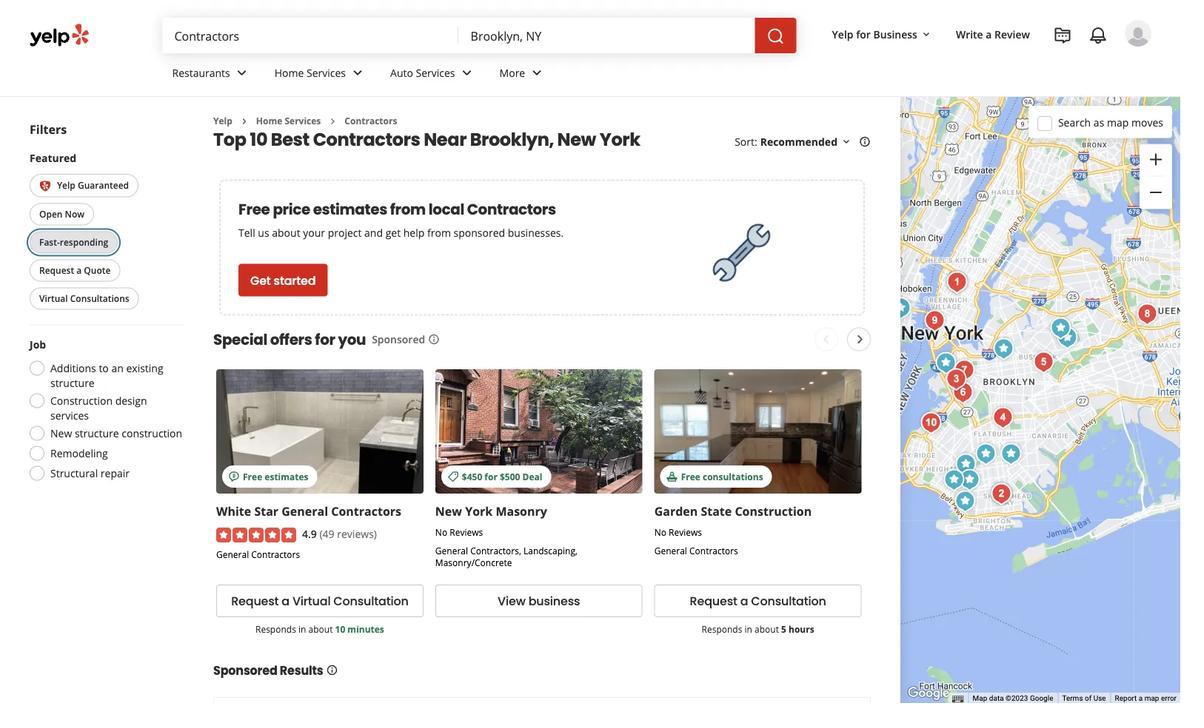 Task type: vqa. For each thing, say whether or not it's contained in the screenshot.
leftmost Delivery
no



Task type: locate. For each thing, give the bounding box(es) containing it.
1 24 chevron down v2 image from the left
[[233, 64, 251, 82]]

as
[[1094, 115, 1105, 129]]

consultations
[[70, 293, 129, 305]]

a up responds in about 5 hours on the right bottom of the page
[[741, 593, 749, 610]]

home services link down find text field
[[263, 53, 379, 96]]

from down local
[[427, 226, 451, 240]]

0 horizontal spatial 10
[[250, 127, 268, 152]]

ark construction ny image
[[1047, 314, 1076, 343]]

in down 'request a virtual consultation'
[[299, 623, 306, 636]]

0 vertical spatial yelp
[[832, 27, 854, 41]]

0 vertical spatial 10
[[250, 127, 268, 152]]

chuchu home improvement image
[[887, 294, 916, 323]]

free right 16 free consultations v2 icon
[[681, 470, 701, 483]]

1 vertical spatial 16 chevron down v2 image
[[841, 136, 853, 148]]

24 chevron down v2 image inside restaurants link
[[233, 64, 251, 82]]

home
[[275, 66, 304, 80], [256, 115, 283, 127]]

0 horizontal spatial about
[[272, 226, 301, 240]]

structure down additions
[[50, 376, 95, 390]]

started
[[274, 272, 316, 289]]

deal
[[523, 470, 543, 483]]

0 vertical spatial 16 info v2 image
[[428, 334, 440, 346]]

sort:
[[735, 135, 758, 149]]

google image
[[905, 685, 954, 704]]

reviews down garden
[[669, 526, 702, 539]]

home services link
[[263, 53, 379, 96], [256, 115, 321, 127]]

request a virtual consultation
[[231, 593, 409, 610]]

free inside 'free estimates' link
[[243, 470, 262, 483]]

0 horizontal spatial none field
[[174, 27, 447, 44]]

virtual
[[39, 293, 68, 305], [293, 593, 331, 610]]

view business
[[498, 593, 580, 610]]

free up tell at the left top of the page
[[239, 199, 270, 220]]

reviews up masonry/concrete
[[450, 526, 483, 539]]

free right 16 free estimates v2 image at the bottom of page
[[243, 470, 262, 483]]

1 horizontal spatial for
[[485, 470, 498, 483]]

new for construction
[[50, 427, 72, 441]]

2 horizontal spatial yelp
[[832, 27, 854, 41]]

None field
[[174, 27, 447, 44], [471, 27, 744, 44]]

1 horizontal spatial 16 info v2 image
[[428, 334, 440, 346]]

home services link right top
[[256, 115, 321, 127]]

no down garden
[[655, 526, 667, 539]]

next image
[[852, 331, 869, 349]]

now
[[65, 208, 85, 220]]

new inside option group
[[50, 427, 72, 441]]

2 horizontal spatial new
[[558, 127, 596, 152]]

Near text field
[[471, 27, 744, 44]]

services
[[307, 66, 346, 80], [416, 66, 455, 80], [285, 115, 321, 127]]

home services right top
[[256, 115, 321, 127]]

1 horizontal spatial consultation
[[752, 593, 827, 610]]

view
[[498, 593, 526, 610]]

1 horizontal spatial virtual
[[293, 593, 331, 610]]

1 16 chevron right v2 image from the left
[[238, 115, 250, 127]]

16 chevron right v2 image
[[238, 115, 250, 127], [327, 115, 339, 127]]

2 none field from the left
[[471, 27, 744, 44]]

quote
[[84, 264, 111, 277]]

0 vertical spatial virtual
[[39, 293, 68, 305]]

home inside home services 'link'
[[275, 66, 304, 80]]

0 horizontal spatial map
[[1108, 115, 1129, 129]]

0 vertical spatial home
[[275, 66, 304, 80]]

yelp for yelp link
[[213, 115, 233, 127]]

a for map
[[1139, 695, 1143, 704]]

16 chevron down v2 image right business
[[921, 29, 933, 41]]

featured
[[30, 151, 76, 165]]

24 chevron down v2 image left auto
[[349, 64, 367, 82]]

0 horizontal spatial 16 info v2 image
[[326, 665, 338, 677]]

0 horizontal spatial 16 chevron right v2 image
[[238, 115, 250, 127]]

0 vertical spatial estimates
[[313, 199, 387, 220]]

free price estimates from local contractors image
[[705, 216, 779, 290]]

consultations
[[703, 470, 764, 483]]

1 horizontal spatial 24 chevron down v2 image
[[349, 64, 367, 82]]

about right us
[[272, 226, 301, 240]]

maverick design & build image
[[921, 306, 950, 336]]

restaurants link
[[160, 53, 263, 96]]

2 horizontal spatial about
[[755, 623, 779, 636]]

general down garden
[[655, 545, 687, 557]]

a inside group
[[77, 264, 82, 277]]

free inside free price estimates from local contractors tell us about your project and get help from sponsored businesses.
[[239, 199, 270, 220]]

yelp left business
[[832, 27, 854, 41]]

new york masonry image
[[955, 466, 985, 495]]

1 reviews from the left
[[450, 526, 483, 539]]

nrsa construction image
[[997, 440, 1027, 469]]

16 info v2 image
[[428, 334, 440, 346], [326, 665, 338, 677]]

1 vertical spatial from
[[427, 226, 451, 240]]

new down services
[[50, 427, 72, 441]]

map for moves
[[1108, 115, 1129, 129]]

request for request a virtual consultation
[[231, 593, 279, 610]]

no up masonry/concrete
[[436, 526, 448, 539]]

0 horizontal spatial from
[[390, 199, 426, 220]]

1 horizontal spatial from
[[427, 226, 451, 240]]

0 horizontal spatial york
[[465, 503, 493, 519]]

general up '4.9'
[[282, 503, 328, 519]]

1 horizontal spatial new
[[436, 503, 462, 519]]

about down 'request a virtual consultation'
[[309, 623, 333, 636]]

1 horizontal spatial reviews
[[669, 526, 702, 539]]

your
[[303, 226, 325, 240]]

request a consultation
[[690, 593, 827, 610]]

a right write
[[986, 27, 992, 41]]

guaranteed
[[78, 179, 129, 192]]

zoom out image
[[1148, 184, 1165, 201]]

home down find text field
[[275, 66, 304, 80]]

yelp for yelp guaranteed
[[57, 179, 75, 192]]

write a review
[[956, 27, 1031, 41]]

0 horizontal spatial 16 chevron down v2 image
[[841, 136, 853, 148]]

filters
[[30, 122, 67, 137]]

auto services link
[[379, 53, 488, 96]]

no for garden
[[655, 526, 667, 539]]

yelp link
[[213, 115, 233, 127]]

in
[[299, 623, 306, 636], [745, 623, 753, 636]]

0 horizontal spatial for
[[315, 329, 335, 350]]

request down fast-
[[39, 264, 74, 277]]

Find text field
[[174, 27, 447, 44]]

0 horizontal spatial in
[[299, 623, 306, 636]]

for for yelp
[[857, 27, 871, 41]]

16 chevron right v2 image left contractors link
[[327, 115, 339, 127]]

york
[[600, 127, 641, 152], [465, 503, 493, 519]]

near
[[424, 127, 467, 152]]

0 vertical spatial 16 chevron down v2 image
[[921, 29, 933, 41]]

0 horizontal spatial sponsored
[[213, 663, 278, 679]]

0 vertical spatial home services
[[275, 66, 346, 80]]

0 horizontal spatial new
[[50, 427, 72, 441]]

ll evolution image
[[972, 440, 1001, 469]]

1 vertical spatial home services
[[256, 115, 321, 127]]

16 chevron down v2 image left 16 info v2 image
[[841, 136, 853, 148]]

general inside new york masonry no reviews general contractors, landscaping, masonry/concrete
[[436, 545, 468, 557]]

for inside button
[[857, 27, 871, 41]]

24 chevron down v2 image inside home services 'link'
[[349, 64, 367, 82]]

request a virtual consultation button
[[216, 585, 424, 617]]

1 vertical spatial for
[[315, 329, 335, 350]]

2 24 chevron down v2 image from the left
[[349, 64, 367, 82]]

16 chevron right v2 image right yelp link
[[238, 115, 250, 127]]

1 vertical spatial yelp
[[213, 115, 233, 127]]

terms of use link
[[1063, 695, 1107, 704]]

responds down request a consultation
[[702, 623, 743, 636]]

1 horizontal spatial 16 chevron right v2 image
[[327, 115, 339, 127]]

in for consultation
[[745, 623, 753, 636]]

remodeling
[[50, 447, 108, 461]]

a for quote
[[77, 264, 82, 277]]

sponsored left results
[[213, 663, 278, 679]]

0 horizontal spatial reviews
[[450, 526, 483, 539]]

repair
[[101, 467, 130, 481]]

©2023
[[1006, 695, 1029, 704]]

2 horizontal spatial 24 chevron down v2 image
[[458, 64, 476, 82]]

none field find
[[174, 27, 447, 44]]

free for price
[[239, 199, 270, 220]]

request up responds in about 5 hours on the right bottom of the page
[[690, 593, 738, 610]]

sponsored right you
[[372, 333, 425, 347]]

no inside new york masonry no reviews general contractors, landscaping, masonry/concrete
[[436, 526, 448, 539]]

16 free consultations v2 image
[[667, 471, 678, 483]]

10 left the minutes
[[335, 623, 345, 636]]

1 responds from the left
[[256, 623, 296, 636]]

request inside featured group
[[39, 264, 74, 277]]

from up help
[[390, 199, 426, 220]]

for left business
[[857, 27, 871, 41]]

consultation up 5 at the right bottom
[[752, 593, 827, 610]]

1 horizontal spatial sponsored
[[372, 333, 425, 347]]

home right top
[[256, 115, 283, 127]]

1 vertical spatial home services link
[[256, 115, 321, 127]]

garden state construction link
[[655, 503, 812, 519]]

home services
[[275, 66, 346, 80], [256, 115, 321, 127]]

special
[[213, 329, 267, 350]]

minutes
[[348, 623, 384, 636]]

contractors,
[[471, 545, 522, 557]]

2 no from the left
[[655, 526, 667, 539]]

0 horizontal spatial responds
[[256, 623, 296, 636]]

structure inside additions to an existing structure
[[50, 376, 95, 390]]

1 vertical spatial 16 info v2 image
[[326, 665, 338, 677]]

construction down the consultations
[[735, 503, 812, 519]]

yelp right 16 yelp guaranteed v2 icon
[[57, 179, 75, 192]]

0 vertical spatial map
[[1108, 115, 1129, 129]]

1 vertical spatial estimates
[[265, 470, 309, 483]]

best
[[271, 127, 310, 152]]

10 right top
[[250, 127, 268, 152]]

(49
[[320, 527, 335, 541]]

view business link
[[436, 585, 643, 617]]

map for error
[[1145, 695, 1160, 704]]

0 horizontal spatial request
[[39, 264, 74, 277]]

reviews inside new york masonry no reviews general contractors, landscaping, masonry/concrete
[[450, 526, 483, 539]]

auto services
[[390, 66, 455, 80]]

home services inside 'link'
[[275, 66, 346, 80]]

report a map error
[[1116, 695, 1177, 704]]

no inside garden state construction no reviews general contractors
[[655, 526, 667, 539]]

for left you
[[315, 329, 335, 350]]

ace home renovation image
[[949, 378, 978, 408]]

ar woodworking image
[[1053, 323, 1083, 353]]

to
[[99, 362, 109, 376]]

2 in from the left
[[745, 623, 753, 636]]

consultation up the minutes
[[334, 593, 409, 610]]

1 horizontal spatial in
[[745, 623, 753, 636]]

1 none field from the left
[[174, 27, 447, 44]]

1 horizontal spatial none field
[[471, 27, 744, 44]]

2 vertical spatial for
[[485, 470, 498, 483]]

map left error
[[1145, 695, 1160, 704]]

write
[[956, 27, 984, 41]]

services down find text field
[[307, 66, 346, 80]]

0 horizontal spatial construction
[[50, 394, 113, 408]]

request a quote
[[39, 264, 111, 277]]

0 horizontal spatial consultation
[[334, 593, 409, 610]]

16 chevron down v2 image inside the yelp for business button
[[921, 29, 933, 41]]

16 chevron right v2 image for home services
[[238, 115, 250, 127]]

virtual consultations button
[[30, 288, 139, 310]]

16 chevron down v2 image inside recommended dropdown button
[[841, 136, 853, 148]]

1 horizontal spatial no
[[655, 526, 667, 539]]

about
[[272, 226, 301, 240], [309, 623, 333, 636], [755, 623, 779, 636]]

1 horizontal spatial estimates
[[313, 199, 387, 220]]

0 vertical spatial for
[[857, 27, 871, 41]]

estimates up star
[[265, 470, 309, 483]]

0 horizontal spatial virtual
[[39, 293, 68, 305]]

16 chevron down v2 image for yelp for business
[[921, 29, 933, 41]]

fast-responding
[[39, 236, 108, 249]]

0 vertical spatial construction
[[50, 394, 113, 408]]

york down $450 at the left bottom of page
[[465, 503, 493, 519]]

map right the "as"
[[1108, 115, 1129, 129]]

york down business categories element on the top of page
[[600, 127, 641, 152]]

virtual down request a quote button
[[39, 293, 68, 305]]

1 in from the left
[[299, 623, 306, 636]]

0 vertical spatial from
[[390, 199, 426, 220]]

about left 5 at the right bottom
[[755, 623, 779, 636]]

a left quote
[[77, 264, 82, 277]]

masonry/concrete
[[436, 557, 512, 569]]

yelp inside button
[[832, 27, 854, 41]]

2 responds from the left
[[702, 623, 743, 636]]

for left $500
[[485, 470, 498, 483]]

consultation
[[334, 593, 409, 610], [752, 593, 827, 610]]

request down general contractors
[[231, 593, 279, 610]]

home services down find text field
[[275, 66, 346, 80]]

a up responds in about 10 minutes
[[282, 593, 290, 610]]

estimates up project
[[313, 199, 387, 220]]

1 no from the left
[[436, 526, 448, 539]]

no
[[436, 526, 448, 539], [655, 526, 667, 539]]

0 horizontal spatial estimates
[[265, 470, 309, 483]]

virtual consultations
[[39, 293, 129, 305]]

new inside new york masonry no reviews general contractors, landscaping, masonry/concrete
[[436, 503, 462, 519]]

a to z renovations image
[[943, 268, 972, 297], [943, 268, 972, 297]]

0 vertical spatial sponsored
[[372, 333, 425, 347]]

new down 16 deal v2 'icon'
[[436, 503, 462, 519]]

2 horizontal spatial request
[[690, 593, 738, 610]]

1 vertical spatial structure
[[75, 427, 119, 441]]

reviews)
[[337, 527, 377, 541]]

2 vertical spatial new
[[436, 503, 462, 519]]

1 horizontal spatial about
[[309, 623, 333, 636]]

map region
[[755, 0, 1182, 704]]

1 vertical spatial map
[[1145, 695, 1160, 704]]

0 horizontal spatial 24 chevron down v2 image
[[233, 64, 251, 82]]

recommended
[[761, 135, 838, 149]]

keyboard shortcuts image
[[953, 696, 964, 703]]

1 horizontal spatial 16 chevron down v2 image
[[921, 29, 933, 41]]

general left contractors,
[[436, 545, 468, 557]]

responding
[[60, 236, 108, 249]]

24 chevron down v2 image right restaurants
[[233, 64, 251, 82]]

0 vertical spatial york
[[600, 127, 641, 152]]

a for consultation
[[741, 593, 749, 610]]

search image
[[767, 27, 785, 45]]

$450
[[462, 470, 483, 483]]

1 horizontal spatial request
[[231, 593, 279, 610]]

1 horizontal spatial york
[[600, 127, 641, 152]]

virtual up responds in about 10 minutes
[[293, 593, 331, 610]]

0 horizontal spatial yelp
[[57, 179, 75, 192]]

a right report
[[1139, 695, 1143, 704]]

new right brooklyn,
[[558, 127, 596, 152]]

2 horizontal spatial for
[[857, 27, 871, 41]]

24 chevron down v2 image right auto services
[[458, 64, 476, 82]]

2 16 chevron right v2 image from the left
[[327, 115, 339, 127]]

reviews inside garden state construction no reviews general contractors
[[669, 526, 702, 539]]

2 reviews from the left
[[669, 526, 702, 539]]

white star general contractors image
[[987, 480, 1017, 509]]

24 chevron down v2 image for restaurants
[[233, 64, 251, 82]]

gushi construction image
[[952, 450, 981, 480]]

map
[[973, 695, 988, 704]]

0 horizontal spatial no
[[436, 526, 448, 539]]

1 horizontal spatial construction
[[735, 503, 812, 519]]

16 chevron down v2 image
[[921, 29, 933, 41], [841, 136, 853, 148]]

1 horizontal spatial map
[[1145, 695, 1160, 704]]

business categories element
[[160, 53, 1152, 96]]

design
[[115, 394, 147, 408]]

construction up services
[[50, 394, 113, 408]]

in down request a consultation
[[745, 623, 753, 636]]

open now
[[39, 208, 85, 220]]

from
[[390, 199, 426, 220], [427, 226, 451, 240]]

for for $450
[[485, 470, 498, 483]]

2 vertical spatial yelp
[[57, 179, 75, 192]]

$450 for $500 deal
[[462, 470, 543, 483]]

responds up sponsored results
[[256, 623, 296, 636]]

1 vertical spatial construction
[[735, 503, 812, 519]]

24 chevron down v2 image inside the auto services 'link'
[[458, 64, 476, 82]]

group
[[1140, 144, 1173, 209]]

free for estimates
[[243, 470, 262, 483]]

1 vertical spatial york
[[465, 503, 493, 519]]

24 chevron down v2 image
[[233, 64, 251, 82], [349, 64, 367, 82], [458, 64, 476, 82]]

businesses.
[[508, 226, 564, 240]]

1 horizontal spatial yelp
[[213, 115, 233, 127]]

yelp inside "button"
[[57, 179, 75, 192]]

structure down construction design services
[[75, 427, 119, 441]]

3 24 chevron down v2 image from the left
[[458, 64, 476, 82]]

top
[[213, 127, 246, 152]]

16 free estimates v2 image
[[228, 471, 240, 483]]

general down '4.9 star rating' image on the bottom of the page
[[216, 549, 249, 561]]

1 horizontal spatial responds
[[702, 623, 743, 636]]

terms of use
[[1063, 695, 1107, 704]]

request
[[39, 264, 74, 277], [231, 593, 279, 610], [690, 593, 738, 610]]

$500
[[500, 470, 520, 483]]

free inside free consultations link
[[681, 470, 701, 483]]

reviews for new
[[450, 526, 483, 539]]

10
[[250, 127, 268, 152], [335, 623, 345, 636]]

16 deal v2 image
[[447, 471, 459, 483]]

yelp down restaurants link at the top left
[[213, 115, 233, 127]]

1 vertical spatial new
[[50, 427, 72, 441]]

None search field
[[163, 18, 800, 53]]

option group containing job
[[25, 337, 184, 486]]

new york masonry no reviews general contractors, landscaping, masonry/concrete
[[436, 503, 578, 569]]

option group
[[25, 337, 184, 486]]

user actions element
[[821, 19, 1173, 110]]

local
[[429, 199, 465, 220]]

0 vertical spatial structure
[[50, 376, 95, 390]]

state
[[701, 503, 732, 519]]

1 vertical spatial sponsored
[[213, 663, 278, 679]]

new for masonry
[[436, 503, 462, 519]]

masonry
[[496, 503, 547, 519]]

yelp for yelp for business
[[832, 27, 854, 41]]

services right auto
[[416, 66, 455, 80]]

contractors inside free price estimates from local contractors tell us about your project and get help from sponsored businesses.
[[467, 199, 556, 220]]

general
[[282, 503, 328, 519], [436, 545, 468, 557], [655, 545, 687, 557], [216, 549, 249, 561]]

1 horizontal spatial 10
[[335, 623, 345, 636]]

request for request a quote
[[39, 264, 74, 277]]



Task type: describe. For each thing, give the bounding box(es) containing it.
general inside garden state construction no reviews general contractors
[[655, 545, 687, 557]]

yelp for business
[[832, 27, 918, 41]]

yelp for business button
[[827, 21, 939, 47]]

1 vertical spatial virtual
[[293, 593, 331, 610]]

$450 for $500 deal link
[[436, 369, 643, 494]]

get
[[250, 272, 271, 289]]

innovation construction ny image
[[989, 403, 1018, 433]]

neil design pros image
[[990, 335, 1019, 364]]

write a review link
[[951, 21, 1037, 47]]

16 info v2 image
[[859, 136, 871, 148]]

garden state construction no reviews general contractors
[[655, 503, 812, 557]]

responds for virtual
[[256, 623, 296, 636]]

sponsored for sponsored results
[[213, 663, 278, 679]]

general contractors
[[216, 549, 300, 561]]

reviews for garden
[[669, 526, 702, 539]]

map data ©2023 google
[[973, 695, 1054, 704]]

white star general contractors link
[[216, 503, 402, 519]]

us
[[258, 226, 269, 240]]

a for virtual
[[282, 593, 290, 610]]

16 yelp guaranteed v2 image
[[39, 180, 51, 192]]

free consultations
[[681, 470, 764, 483]]

5
[[782, 623, 787, 636]]

services for home services 'link' to the top
[[307, 66, 346, 80]]

contractors inside garden state construction no reviews general contractors
[[690, 545, 739, 557]]

free for consultations
[[681, 470, 701, 483]]

construction
[[122, 427, 182, 441]]

k.f. kitchen cabinets image
[[950, 356, 980, 386]]

16 chevron down v2 image for recommended
[[841, 136, 853, 148]]

arta restoration image
[[1133, 300, 1163, 329]]

responds in about 10 minutes
[[256, 623, 384, 636]]

24 chevron down v2 image
[[528, 64, 546, 82]]

error
[[1162, 695, 1177, 704]]

sponsored for sponsored
[[372, 333, 425, 347]]

top 10 best contractors near brooklyn, new york
[[213, 127, 641, 152]]

job
[[30, 338, 46, 352]]

fast-responding button
[[30, 231, 118, 254]]

open now button
[[30, 203, 94, 226]]

a for review
[[986, 27, 992, 41]]

24 chevron down v2 image for home services
[[349, 64, 367, 82]]

business
[[874, 27, 918, 41]]

data
[[990, 695, 1004, 704]]

white star general contractors image
[[987, 480, 1017, 509]]

none field near
[[471, 27, 744, 44]]

contractors link
[[345, 115, 397, 127]]

0 vertical spatial home services link
[[263, 53, 379, 96]]

existing
[[126, 362, 163, 376]]

featured group
[[27, 150, 184, 313]]

2 consultation from the left
[[752, 593, 827, 610]]

fast-
[[39, 236, 60, 249]]

1 consultation from the left
[[334, 593, 409, 610]]

additions
[[50, 362, 96, 376]]

responds in about 5 hours
[[702, 623, 815, 636]]

about inside free price estimates from local contractors tell us about your project and get help from sponsored businesses.
[[272, 226, 301, 240]]

construction inside construction design services
[[50, 394, 113, 408]]

google
[[1031, 695, 1054, 704]]

help
[[404, 226, 425, 240]]

landscaping,
[[524, 545, 578, 557]]

0 vertical spatial new
[[558, 127, 596, 152]]

tell
[[239, 226, 255, 240]]

recommended button
[[761, 135, 853, 149]]

vital construction ny image
[[940, 466, 969, 495]]

terms
[[1063, 695, 1084, 704]]

get started
[[250, 272, 316, 289]]

yelp guaranteed button
[[30, 174, 139, 197]]

gaudioso contracting, inc image
[[932, 349, 961, 378]]

services left contractors link
[[285, 115, 321, 127]]

structural
[[50, 467, 98, 481]]

responds for consultation
[[702, 623, 743, 636]]

special offers for you
[[213, 329, 366, 350]]

open
[[39, 208, 63, 220]]

projects image
[[1054, 27, 1072, 44]]

smart general contracting image
[[951, 487, 981, 517]]

no for new
[[436, 526, 448, 539]]

4.9 star rating image
[[216, 528, 296, 543]]

request for request a consultation
[[690, 593, 738, 610]]

construction design services
[[50, 394, 147, 423]]

and
[[365, 226, 383, 240]]

new structure construction
[[50, 427, 182, 441]]

an
[[111, 362, 124, 376]]

request a quote button
[[30, 260, 120, 282]]

villanueva home improvements image
[[917, 409, 947, 438]]

about for request a virtual consultation
[[309, 623, 333, 636]]

auto
[[390, 66, 413, 80]]

you
[[338, 329, 366, 350]]

acr pro contractors image
[[942, 365, 972, 395]]

project
[[328, 226, 362, 240]]

zoom in image
[[1148, 151, 1165, 169]]

construction inside garden state construction no reviews general contractors
[[735, 503, 812, 519]]

about for request a consultation
[[755, 623, 779, 636]]

price
[[273, 199, 310, 220]]

york inside new york masonry no reviews general contractors, landscaping, masonry/concrete
[[465, 503, 493, 519]]

request a consultation button
[[655, 585, 862, 617]]

white
[[216, 503, 251, 519]]

notifications image
[[1090, 27, 1108, 44]]

hours
[[789, 623, 815, 636]]

offers
[[270, 329, 312, 350]]

report
[[1116, 695, 1138, 704]]

more
[[500, 66, 525, 80]]

estimates inside free price estimates from local contractors tell us about your project and get help from sponsored businesses.
[[313, 199, 387, 220]]

16 chevron right v2 image for contractors
[[327, 115, 339, 127]]

search as map moves
[[1059, 115, 1164, 129]]

free estimates link
[[216, 369, 424, 494]]

report a map error link
[[1116, 695, 1177, 704]]

mateo r. image
[[1125, 20, 1152, 47]]

restaurants
[[172, 66, 230, 80]]

business
[[529, 593, 580, 610]]

search
[[1059, 115, 1092, 129]]

1 vertical spatial 10
[[335, 623, 345, 636]]

4.9
[[302, 527, 317, 541]]

sponsored
[[454, 226, 505, 240]]

free price estimates from local contractors tell us about your project and get help from sponsored businesses.
[[239, 199, 564, 240]]

virtual inside featured group
[[39, 293, 68, 305]]

underconstruction.aks image
[[1030, 348, 1059, 378]]

in for virtual
[[299, 623, 306, 636]]

free consultations link
[[655, 369, 862, 494]]

previous image
[[817, 331, 835, 349]]

24 chevron down v2 image for auto services
[[458, 64, 476, 82]]

brooklyn,
[[470, 127, 554, 152]]

moves
[[1132, 115, 1164, 129]]

star
[[254, 503, 279, 519]]

get
[[386, 226, 401, 240]]

more link
[[488, 53, 558, 96]]

services for the auto services 'link' on the top left of the page
[[416, 66, 455, 80]]

1 vertical spatial home
[[256, 115, 283, 127]]

free estimates
[[243, 470, 309, 483]]



